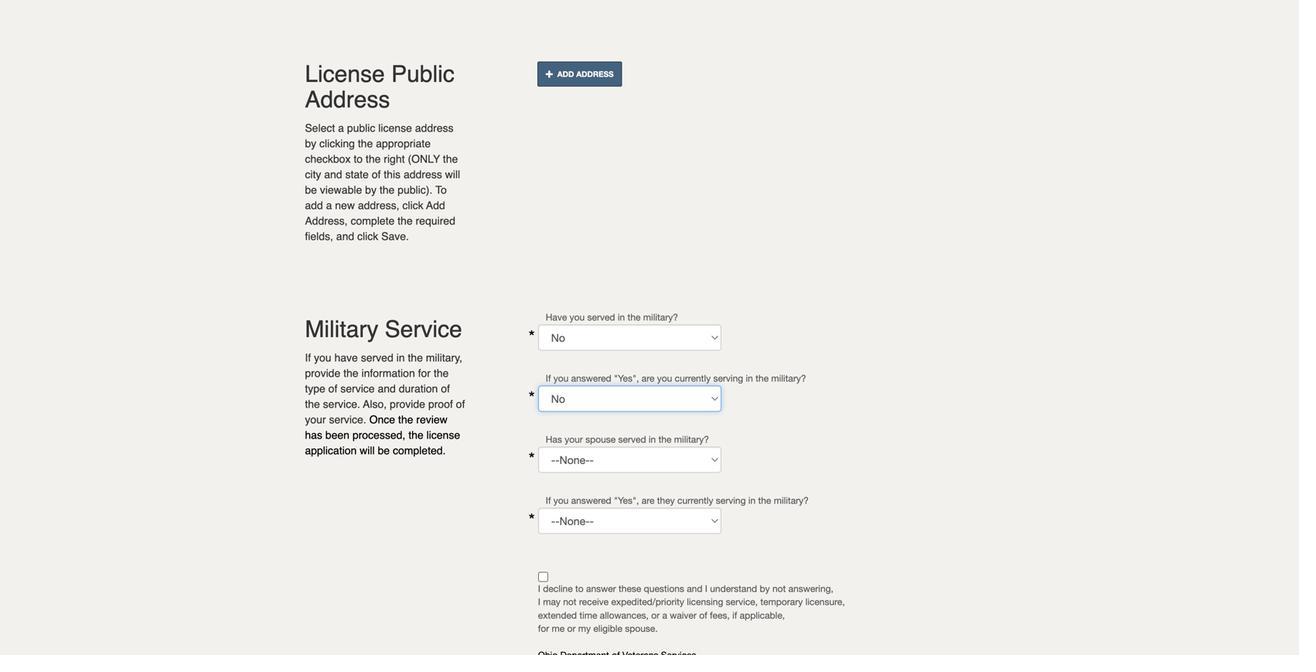 Task type: vqa. For each thing, say whether or not it's contained in the screenshot.
Add Address button
yes



Task type: describe. For each thing, give the bounding box(es) containing it.
this
[[384, 168, 401, 181]]

understand
[[711, 583, 758, 594]]

processed,
[[353, 429, 406, 441]]

public).
[[398, 184, 433, 196]]

and down address,
[[336, 230, 355, 243]]

0 vertical spatial service.
[[323, 398, 361, 411]]

0 vertical spatial or
[[652, 610, 660, 621]]

has your spouse served in the military?
[[546, 434, 709, 445]]

been
[[326, 429, 350, 441]]

to inside i decline to answer these questions and i understand by not answering, i may not receive expedited/priority licensing service, temporary licensure, extended time allowances, or a waiver of fees, if applicable, for me or my eligible spouse.
[[576, 583, 584, 594]]

public
[[347, 122, 376, 134]]

receive
[[579, 597, 609, 608]]

1 horizontal spatial your
[[565, 434, 583, 445]]

application
[[305, 445, 357, 457]]

expedited/priority
[[612, 597, 685, 608]]

once
[[370, 414, 395, 426]]

0 vertical spatial address
[[415, 122, 454, 134]]

i up licensing
[[706, 583, 708, 594]]

"yes", for you
[[614, 373, 639, 384]]

spouse.
[[625, 623, 658, 634]]

save.
[[382, 230, 409, 243]]

license inside once the review has been processed, the license application will be completed.
[[427, 429, 460, 441]]

you for if you answered "yes", are you currently serving in the military?
[[554, 373, 569, 384]]

service,
[[726, 597, 758, 608]]

me
[[552, 623, 565, 634]]

0 horizontal spatial a
[[326, 199, 332, 212]]

add address
[[558, 69, 614, 79]]

once the review has been processed, the license application will be completed.
[[305, 414, 460, 457]]

answered for if you answered "yes", are they currently serving in the military?
[[572, 495, 612, 506]]

if for if you have served in the military, provide the information for the type of service and duration of the service. also, provide proof of your service.
[[305, 352, 311, 364]]

if you have served in the military, provide the information for the type of service and duration of the service. also, provide proof of your service.
[[305, 352, 465, 426]]

of right type
[[329, 383, 338, 395]]

extended
[[538, 610, 577, 621]]

you for if you have served in the military, provide the information for the type of service and duration of the service. also, provide proof of your service.
[[314, 352, 332, 364]]

review
[[417, 414, 448, 426]]

will inside once the review has been processed, the license application will be completed.
[[360, 445, 375, 457]]

of inside i decline to answer these questions and i understand by not answering, i may not receive expedited/priority licensing service, temporary licensure, extended time allowances, or a waiver of fees, if applicable, for me or my eligible spouse.
[[700, 610, 708, 621]]

temporary
[[761, 597, 803, 608]]

and inside if you have served in the military, provide the information for the type of service and duration of the service. also, provide proof of your service.
[[378, 383, 396, 395]]

these
[[619, 583, 642, 594]]

currently for they
[[678, 495, 714, 506]]

license inside select a public license address by clicking the appropriate checkbox to the right (only the city and state of this address will be viewable by the public). to add a new address, click add address, complete the required fields, and click save.
[[379, 122, 412, 134]]

if for if you answered "yes", are they currently serving in the military?
[[546, 495, 551, 506]]

currently for you
[[675, 373, 711, 384]]

select
[[305, 122, 335, 134]]

served for if you have served in the military, provide the information for the type of service and duration of the service. also, provide proof of your service.
[[361, 352, 394, 364]]

for inside if you have served in the military, provide the information for the type of service and duration of the service. also, provide proof of your service.
[[418, 367, 431, 380]]

to inside select a public license address by clicking the appropriate checkbox to the right (only the city and state of this address will be viewable by the public). to add a new address, click add address, complete the required fields, and click save.
[[354, 153, 363, 165]]

if for if you answered "yes", are you currently serving in the military?
[[546, 373, 551, 384]]

add address button
[[538, 62, 623, 87]]

0 vertical spatial a
[[338, 122, 344, 134]]

my
[[579, 623, 591, 634]]

eligible
[[594, 623, 623, 634]]

allowances,
[[600, 610, 649, 621]]

and down checkbox
[[324, 168, 342, 181]]

you for if you answered "yes", are they currently serving in the military?
[[554, 495, 569, 506]]

new
[[335, 199, 355, 212]]

address,
[[358, 199, 400, 212]]

right
[[384, 153, 405, 165]]

type
[[305, 383, 326, 395]]

decline
[[543, 583, 573, 594]]

licensing
[[687, 597, 724, 608]]

fields,
[[305, 230, 333, 243]]

if you answered "yes", are they currently serving in the military?
[[546, 495, 809, 506]]

of right the proof at the left of the page
[[456, 398, 465, 411]]

0 horizontal spatial provide
[[305, 367, 341, 380]]

by inside i decline to answer these questions and i understand by not answering, i may not receive expedited/priority licensing service, temporary licensure, extended time allowances, or a waiver of fees, if applicable, for me or my eligible spouse.
[[760, 583, 770, 594]]

information
[[362, 367, 415, 380]]

add inside "button"
[[558, 69, 574, 79]]

license public address
[[305, 61, 455, 113]]

complete
[[351, 215, 395, 227]]

license
[[305, 61, 385, 87]]

plus image
[[546, 70, 558, 78]]

1 vertical spatial by
[[365, 184, 377, 196]]

appropriate
[[376, 137, 431, 150]]

served for has your spouse served in the military?
[[619, 434, 647, 445]]

in inside if you have served in the military, provide the information for the type of service and duration of the service. also, provide proof of your service.
[[397, 352, 405, 364]]

if you answered "yes", are you currently serving in the military?
[[546, 373, 807, 384]]

service
[[341, 383, 375, 395]]

i decline to answer these questions and i understand by not answering, i may not receive expedited/priority licensing service, temporary licensure, extended time allowances, or a waiver of fees, if applicable, for me or my eligible spouse.
[[538, 583, 845, 634]]

be inside select a public license address by clicking the appropriate checkbox to the right (only the city and state of this address will be viewable by the public). to add a new address, click add address, complete the required fields, and click save.
[[305, 184, 317, 196]]

they
[[658, 495, 675, 506]]



Task type: locate. For each thing, give the bounding box(es) containing it.
proof
[[429, 398, 453, 411]]

to up the 'state'
[[354, 153, 363, 165]]

provide down duration
[[390, 398, 426, 411]]

if
[[305, 352, 311, 364], [546, 373, 551, 384], [546, 495, 551, 506]]

1 horizontal spatial not
[[773, 583, 786, 594]]

have
[[546, 312, 567, 323]]

a
[[338, 122, 344, 134], [326, 199, 332, 212], [663, 610, 668, 621]]

2 horizontal spatial by
[[760, 583, 770, 594]]

will down processed,
[[360, 445, 375, 457]]

service. up been
[[329, 414, 367, 426]]

address down (only
[[404, 168, 442, 181]]

select a public license address by clicking the appropriate checkbox to the right (only the city and state of this address will be viewable by the public). to add a new address, click add address, complete the required fields, and click save.
[[305, 122, 460, 243]]

a left waiver
[[663, 610, 668, 621]]

1 vertical spatial answered
[[572, 495, 612, 506]]

click
[[403, 199, 424, 212], [358, 230, 379, 243]]

if up has
[[546, 373, 551, 384]]

city
[[305, 168, 321, 181]]

2 are from the top
[[642, 495, 655, 506]]

1 vertical spatial for
[[538, 623, 550, 634]]

time
[[580, 610, 598, 621]]

1 vertical spatial served
[[361, 352, 394, 364]]

currently
[[675, 373, 711, 384], [678, 495, 714, 506]]

1 vertical spatial add
[[426, 199, 445, 212]]

service
[[385, 316, 462, 343]]

license up appropriate
[[379, 122, 412, 134]]

has
[[305, 429, 323, 441]]

and down the information
[[378, 383, 396, 395]]

0 vertical spatial currently
[[675, 373, 711, 384]]

clicking
[[320, 137, 355, 150]]

1 vertical spatial serving
[[716, 495, 746, 506]]

0 horizontal spatial click
[[358, 230, 379, 243]]

if down has
[[546, 495, 551, 506]]

0 vertical spatial "yes",
[[614, 373, 639, 384]]

answered up spouse
[[572, 373, 612, 384]]

1 vertical spatial a
[[326, 199, 332, 212]]

served
[[588, 312, 616, 323], [361, 352, 394, 364], [619, 434, 647, 445]]

2 "yes", from the top
[[614, 495, 639, 506]]

a up clicking
[[338, 122, 344, 134]]

to
[[354, 153, 363, 165], [576, 583, 584, 594]]

has
[[546, 434, 562, 445]]

duration
[[399, 383, 438, 395]]

served inside if you have served in the military, provide the information for the type of service and duration of the service. also, provide proof of your service.
[[361, 352, 394, 364]]

have
[[335, 352, 358, 364]]

0 vertical spatial for
[[418, 367, 431, 380]]

served right have
[[588, 312, 616, 323]]

address
[[415, 122, 454, 134], [404, 168, 442, 181]]

a right the add
[[326, 199, 332, 212]]

1 horizontal spatial address
[[577, 69, 614, 79]]

1 horizontal spatial click
[[403, 199, 424, 212]]

address right plus icon
[[577, 69, 614, 79]]

your up has
[[305, 414, 326, 426]]

have you served in the military?
[[546, 312, 679, 323]]

1 horizontal spatial be
[[378, 445, 390, 457]]

1 horizontal spatial to
[[576, 583, 584, 594]]

you down has
[[554, 495, 569, 506]]

applicable,
[[740, 610, 785, 621]]

be inside once the review has been processed, the license application will be completed.
[[378, 445, 390, 457]]

1 horizontal spatial or
[[652, 610, 660, 621]]

1 vertical spatial click
[[358, 230, 379, 243]]

None checkbox
[[538, 572, 548, 582]]

0 horizontal spatial your
[[305, 414, 326, 426]]

0 horizontal spatial or
[[568, 623, 576, 634]]

0 horizontal spatial by
[[305, 137, 317, 150]]

1 vertical spatial are
[[642, 495, 655, 506]]

serving
[[714, 373, 744, 384], [716, 495, 746, 506]]

0 horizontal spatial address
[[305, 86, 390, 113]]

i left may in the left of the page
[[538, 597, 541, 608]]

not down decline
[[563, 597, 577, 608]]

by up "temporary"
[[760, 583, 770, 594]]

provide up type
[[305, 367, 341, 380]]

0 vertical spatial license
[[379, 122, 412, 134]]

be
[[305, 184, 317, 196], [378, 445, 390, 457]]

fees,
[[710, 610, 730, 621]]

1 answered from the top
[[572, 373, 612, 384]]

you inside if you have served in the military, provide the information for the type of service and duration of the service. also, provide proof of your service.
[[314, 352, 332, 364]]

1 horizontal spatial a
[[338, 122, 344, 134]]

answer
[[587, 583, 616, 594]]

you left the have at the left of the page
[[314, 352, 332, 364]]

click down complete
[[358, 230, 379, 243]]

0 vertical spatial will
[[445, 168, 460, 181]]

to
[[436, 184, 447, 196]]

of
[[372, 168, 381, 181], [329, 383, 338, 395], [441, 383, 450, 395], [456, 398, 465, 411], [700, 610, 708, 621]]

be down city
[[305, 184, 317, 196]]

2 vertical spatial served
[[619, 434, 647, 445]]

for left me
[[538, 623, 550, 634]]

for up duration
[[418, 367, 431, 380]]

0 vertical spatial address
[[577, 69, 614, 79]]

0 vertical spatial served
[[588, 312, 616, 323]]

"yes", left they
[[614, 495, 639, 506]]

2 vertical spatial if
[[546, 495, 551, 506]]

1 horizontal spatial add
[[558, 69, 574, 79]]

1 vertical spatial your
[[565, 434, 583, 445]]

military?
[[644, 312, 679, 323], [772, 373, 807, 384], [675, 434, 709, 445], [774, 495, 809, 506]]

military
[[305, 316, 379, 343]]

0 horizontal spatial for
[[418, 367, 431, 380]]

address inside "button"
[[577, 69, 614, 79]]

answered for if you answered "yes", are you currently serving in the military?
[[572, 373, 612, 384]]

0 vertical spatial your
[[305, 414, 326, 426]]

questions
[[644, 583, 685, 594]]

0 vertical spatial are
[[642, 373, 655, 384]]

1 vertical spatial be
[[378, 445, 390, 457]]

in
[[618, 312, 625, 323], [397, 352, 405, 364], [746, 373, 753, 384], [649, 434, 656, 445], [749, 495, 756, 506]]

0 vertical spatial not
[[773, 583, 786, 594]]

0 vertical spatial answered
[[572, 373, 612, 384]]

2 vertical spatial a
[[663, 610, 668, 621]]

0 horizontal spatial not
[[563, 597, 577, 608]]

serving for they
[[716, 495, 746, 506]]

of down licensing
[[700, 610, 708, 621]]

may
[[543, 597, 561, 608]]

or down "expedited/priority"
[[652, 610, 660, 621]]

answered down spouse
[[572, 495, 612, 506]]

and up licensing
[[687, 583, 703, 594]]

1 horizontal spatial provide
[[390, 398, 426, 411]]

service. down service on the left
[[323, 398, 361, 411]]

"yes", up has your spouse served in the military?
[[614, 373, 639, 384]]

to up receive at left bottom
[[576, 583, 584, 594]]

2 horizontal spatial served
[[619, 434, 647, 445]]

licensure,
[[806, 597, 845, 608]]

1 vertical spatial service.
[[329, 414, 367, 426]]

address,
[[305, 215, 348, 227]]

military,
[[426, 352, 463, 364]]

checkbox
[[305, 153, 351, 165]]

1 "yes", from the top
[[614, 373, 639, 384]]

public
[[392, 61, 455, 87]]

i
[[538, 583, 541, 594], [706, 583, 708, 594], [538, 597, 541, 608]]

0 vertical spatial provide
[[305, 367, 341, 380]]

1 vertical spatial "yes",
[[614, 495, 639, 506]]

license down review
[[427, 429, 460, 441]]

license
[[379, 122, 412, 134], [427, 429, 460, 441]]

address
[[577, 69, 614, 79], [305, 86, 390, 113]]

are
[[642, 373, 655, 384], [642, 495, 655, 506]]

1 vertical spatial address
[[305, 86, 390, 113]]

2 answered from the top
[[572, 495, 612, 506]]

0 vertical spatial if
[[305, 352, 311, 364]]

1 horizontal spatial served
[[588, 312, 616, 323]]

address inside license public address
[[305, 86, 390, 113]]

1 vertical spatial license
[[427, 429, 460, 441]]

0 vertical spatial click
[[403, 199, 424, 212]]

and
[[324, 168, 342, 181], [336, 230, 355, 243], [378, 383, 396, 395], [687, 583, 703, 594]]

2 vertical spatial by
[[760, 583, 770, 594]]

are up has your spouse served in the military?
[[642, 373, 655, 384]]

if
[[733, 610, 738, 621]]

1 horizontal spatial will
[[445, 168, 460, 181]]

1 horizontal spatial for
[[538, 623, 550, 634]]

served right spouse
[[619, 434, 647, 445]]

0 vertical spatial add
[[558, 69, 574, 79]]

you right have
[[570, 312, 585, 323]]

you down have
[[554, 373, 569, 384]]

will
[[445, 168, 460, 181], [360, 445, 375, 457]]

waiver
[[670, 610, 697, 621]]

0 vertical spatial be
[[305, 184, 317, 196]]

0 horizontal spatial add
[[426, 199, 445, 212]]

for
[[418, 367, 431, 380], [538, 623, 550, 634]]

spouse
[[586, 434, 616, 445]]

will inside select a public license address by clicking the appropriate checkbox to the right (only the city and state of this address will be viewable by the public). to add a new address, click add address, complete the required fields, and click save.
[[445, 168, 460, 181]]

address up public
[[305, 86, 390, 113]]

military service
[[305, 316, 462, 343]]

provide
[[305, 367, 341, 380], [390, 398, 426, 411]]

1 vertical spatial not
[[563, 597, 577, 608]]

2 horizontal spatial a
[[663, 610, 668, 621]]

of inside select a public license address by clicking the appropriate checkbox to the right (only the city and state of this address will be viewable by the public). to add a new address, click add address, complete the required fields, and click save.
[[372, 168, 381, 181]]

state
[[345, 168, 369, 181]]

"yes", for they
[[614, 495, 639, 506]]

by down "select"
[[305, 137, 317, 150]]

also,
[[363, 398, 387, 411]]

click down public).
[[403, 199, 424, 212]]

0 horizontal spatial license
[[379, 122, 412, 134]]

not up "temporary"
[[773, 583, 786, 594]]

i left decline
[[538, 583, 541, 594]]

or
[[652, 610, 660, 621], [568, 623, 576, 634]]

for inside i decline to answer these questions and i understand by not answering, i may not receive expedited/priority licensing service, temporary licensure, extended time allowances, or a waiver of fees, if applicable, for me or my eligible spouse.
[[538, 623, 550, 634]]

of up the proof at the left of the page
[[441, 383, 450, 395]]

address up (only
[[415, 122, 454, 134]]

0 horizontal spatial served
[[361, 352, 394, 364]]

you for have you served in the military?
[[570, 312, 585, 323]]

a inside i decline to answer these questions and i understand by not answering, i may not receive expedited/priority licensing service, temporary licensure, extended time allowances, or a waiver of fees, if applicable, for me or my eligible spouse.
[[663, 610, 668, 621]]

served up the information
[[361, 352, 394, 364]]

you up has your spouse served in the military?
[[658, 373, 673, 384]]

by up address,
[[365, 184, 377, 196]]

1 vertical spatial provide
[[390, 398, 426, 411]]

1 horizontal spatial license
[[427, 429, 460, 441]]

0 vertical spatial serving
[[714, 373, 744, 384]]

1 are from the top
[[642, 373, 655, 384]]

you
[[570, 312, 585, 323], [314, 352, 332, 364], [554, 373, 569, 384], [658, 373, 673, 384], [554, 495, 569, 506]]

your
[[305, 414, 326, 426], [565, 434, 583, 445]]

are left they
[[642, 495, 655, 506]]

if inside if you have served in the military, provide the information for the type of service and duration of the service. also, provide proof of your service.
[[305, 352, 311, 364]]

completed.
[[393, 445, 446, 457]]

1 vertical spatial to
[[576, 583, 584, 594]]

be down processed,
[[378, 445, 390, 457]]

your right has
[[565, 434, 583, 445]]

answering,
[[789, 583, 834, 594]]

of left this at left
[[372, 168, 381, 181]]

by
[[305, 137, 317, 150], [365, 184, 377, 196], [760, 583, 770, 594]]

add
[[305, 199, 323, 212]]

0 horizontal spatial be
[[305, 184, 317, 196]]

1 vertical spatial address
[[404, 168, 442, 181]]

if up type
[[305, 352, 311, 364]]

1 vertical spatial or
[[568, 623, 576, 634]]

0 vertical spatial to
[[354, 153, 363, 165]]

or left my
[[568, 623, 576, 634]]

1 vertical spatial will
[[360, 445, 375, 457]]

add inside select a public license address by clicking the appropriate checkbox to the right (only the city and state of this address will be viewable by the public). to add a new address, click add address, complete the required fields, and click save.
[[426, 199, 445, 212]]

0 horizontal spatial will
[[360, 445, 375, 457]]

required
[[416, 215, 456, 227]]

the
[[358, 137, 373, 150], [366, 153, 381, 165], [443, 153, 458, 165], [380, 184, 395, 196], [398, 215, 413, 227], [628, 312, 641, 323], [408, 352, 423, 364], [344, 367, 359, 380], [434, 367, 449, 380], [756, 373, 769, 384], [305, 398, 320, 411], [398, 414, 414, 426], [409, 429, 424, 441], [659, 434, 672, 445], [759, 495, 772, 506]]

and inside i decline to answer these questions and i understand by not answering, i may not receive expedited/priority licensing service, temporary licensure, extended time allowances, or a waiver of fees, if applicable, for me or my eligible spouse.
[[687, 583, 703, 594]]

will up to
[[445, 168, 460, 181]]

1 vertical spatial currently
[[678, 495, 714, 506]]

are for you
[[642, 373, 655, 384]]

1 horizontal spatial by
[[365, 184, 377, 196]]

are for they
[[642, 495, 655, 506]]

1 vertical spatial if
[[546, 373, 551, 384]]

viewable
[[320, 184, 362, 196]]

serving for you
[[714, 373, 744, 384]]

0 horizontal spatial to
[[354, 153, 363, 165]]

(only
[[408, 153, 440, 165]]

0 vertical spatial by
[[305, 137, 317, 150]]

your inside if you have served in the military, provide the information for the type of service and duration of the service. also, provide proof of your service.
[[305, 414, 326, 426]]



